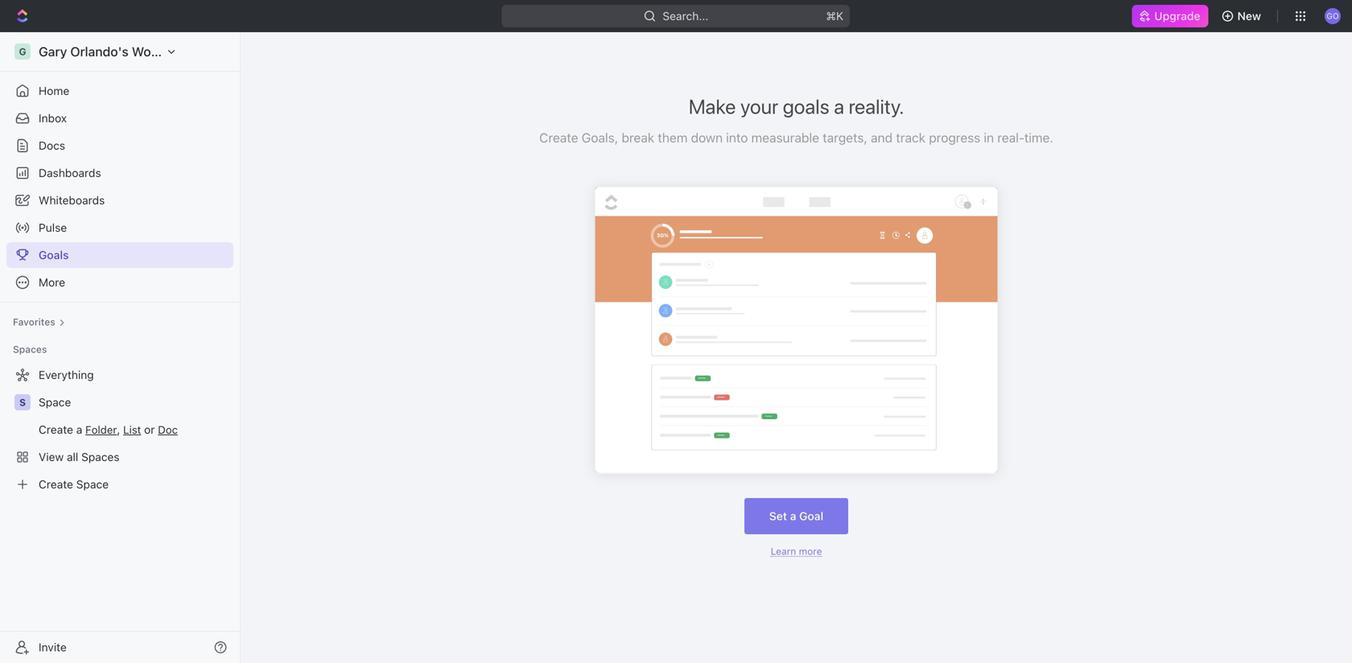 Task type: describe. For each thing, give the bounding box(es) containing it.
dashboards
[[39, 166, 101, 180]]

down
[[691, 130, 723, 145]]

whiteboards
[[39, 194, 105, 207]]

a for set a goal
[[790, 510, 796, 523]]

pulse link
[[6, 215, 233, 241]]

list
[[123, 423, 141, 436]]

more
[[39, 276, 65, 289]]

0 horizontal spatial space
[[39, 396, 71, 409]]

more button
[[6, 270, 233, 295]]

in
[[984, 130, 994, 145]]

g
[[19, 46, 26, 57]]

dashboards link
[[6, 160, 233, 186]]

goals,
[[582, 130, 618, 145]]

into
[[726, 130, 748, 145]]

new
[[1238, 9, 1261, 23]]

,
[[117, 423, 120, 436]]

pulse
[[39, 221, 67, 234]]

inbox
[[39, 111, 67, 125]]

make your goals a reality.
[[689, 95, 904, 118]]

docs
[[39, 139, 65, 152]]

gary orlando's workspace, , element
[[14, 43, 31, 60]]

everything
[[39, 368, 94, 382]]

create for create goals, break them down into measurable targets, and track progress in real-time.
[[539, 130, 578, 145]]

sidebar navigation
[[0, 32, 244, 663]]

invite
[[39, 641, 67, 654]]

learn
[[771, 546, 796, 557]]

0 horizontal spatial spaces
[[13, 344, 47, 355]]

2 horizontal spatial a
[[834, 95, 844, 118]]

create space
[[39, 478, 109, 491]]

set
[[769, 510, 787, 523]]

spaces inside 'link'
[[81, 450, 120, 464]]

learn more link
[[771, 546, 822, 557]]

break
[[622, 130, 655, 145]]

view all spaces link
[[6, 444, 230, 470]]

set a goal
[[769, 510, 824, 523]]

doc
[[158, 423, 178, 436]]

docs link
[[6, 133, 233, 159]]

upgrade
[[1155, 9, 1201, 23]]

whiteboards link
[[6, 188, 233, 213]]

make
[[689, 95, 736, 118]]

more
[[799, 546, 822, 557]]

goals
[[39, 248, 69, 262]]

favorites button
[[6, 312, 71, 332]]

create goals, break them down into measurable targets, and track progress in real-time.
[[539, 130, 1054, 145]]

or
[[144, 423, 155, 436]]

doc button
[[158, 423, 178, 436]]

⌘k
[[826, 9, 844, 23]]

new button
[[1215, 3, 1271, 29]]

search...
[[663, 9, 709, 23]]

create for create a folder , list or doc
[[39, 423, 73, 436]]

create for create space
[[39, 478, 73, 491]]

folder button
[[85, 423, 117, 436]]



Task type: locate. For each thing, give the bounding box(es) containing it.
0 vertical spatial a
[[834, 95, 844, 118]]

home link
[[6, 78, 233, 104]]

orlando's
[[70, 44, 129, 59]]

a
[[834, 95, 844, 118], [76, 423, 82, 436], [790, 510, 796, 523]]

all
[[67, 450, 78, 464]]

0 vertical spatial spaces
[[13, 344, 47, 355]]

upgrade link
[[1132, 5, 1209, 27]]

view
[[39, 450, 64, 464]]

a inside navigation
[[76, 423, 82, 436]]

view all spaces
[[39, 450, 120, 464]]

gary
[[39, 44, 67, 59]]

favorites
[[13, 316, 55, 328]]

create
[[539, 130, 578, 145], [39, 423, 73, 436], [39, 478, 73, 491]]

create left "goals,"
[[539, 130, 578, 145]]

tree inside sidebar navigation
[[6, 362, 233, 497]]

create up 'view' on the left
[[39, 423, 73, 436]]

create a folder , list or doc
[[39, 423, 178, 436]]

1 vertical spatial a
[[76, 423, 82, 436]]

track
[[896, 130, 926, 145]]

spaces down "folder" on the left of the page
[[81, 450, 120, 464]]

0 horizontal spatial a
[[76, 423, 82, 436]]

reality.
[[849, 95, 904, 118]]

learn more
[[771, 546, 822, 557]]

and
[[871, 130, 893, 145]]

go button
[[1320, 3, 1346, 29]]

real-
[[998, 130, 1025, 145]]

inbox link
[[6, 105, 233, 131]]

0 vertical spatial space
[[39, 396, 71, 409]]

1 vertical spatial spaces
[[81, 450, 120, 464]]

1 vertical spatial space
[[76, 478, 109, 491]]

time.
[[1025, 130, 1054, 145]]

space
[[39, 396, 71, 409], [76, 478, 109, 491]]

home
[[39, 84, 69, 97]]

spaces down the favorites
[[13, 344, 47, 355]]

goals link
[[6, 242, 233, 268]]

measurable
[[751, 130, 819, 145]]

progress
[[929, 130, 981, 145]]

goal
[[799, 510, 824, 523]]

workspace
[[132, 44, 199, 59]]

a for create a folder , list or doc
[[76, 423, 82, 436]]

a left "folder" on the left of the page
[[76, 423, 82, 436]]

a right set
[[790, 510, 796, 523]]

spaces
[[13, 344, 47, 355], [81, 450, 120, 464]]

gary orlando's workspace
[[39, 44, 199, 59]]

0 vertical spatial create
[[539, 130, 578, 145]]

them
[[658, 130, 688, 145]]

everything link
[[6, 362, 230, 388]]

space, , element
[[14, 394, 31, 411]]

1 horizontal spatial space
[[76, 478, 109, 491]]

create space link
[[6, 472, 230, 497]]

targets,
[[823, 130, 868, 145]]

folder
[[85, 423, 117, 436]]

space link
[[39, 390, 230, 415]]

space down view all spaces
[[76, 478, 109, 491]]

s
[[19, 397, 26, 408]]

space down everything
[[39, 396, 71, 409]]

tree
[[6, 362, 233, 497]]

1 horizontal spatial spaces
[[81, 450, 120, 464]]

goals
[[783, 95, 830, 118]]

list button
[[123, 423, 141, 436]]

go
[[1327, 11, 1339, 20]]

create down 'view' on the left
[[39, 478, 73, 491]]

2 vertical spatial create
[[39, 478, 73, 491]]

a up 'targets,'
[[834, 95, 844, 118]]

your
[[740, 95, 778, 118]]

2 vertical spatial a
[[790, 510, 796, 523]]

1 horizontal spatial a
[[790, 510, 796, 523]]

1 vertical spatial create
[[39, 423, 73, 436]]

tree containing everything
[[6, 362, 233, 497]]



Task type: vqa. For each thing, say whether or not it's contained in the screenshot.
break at the top left of the page
yes



